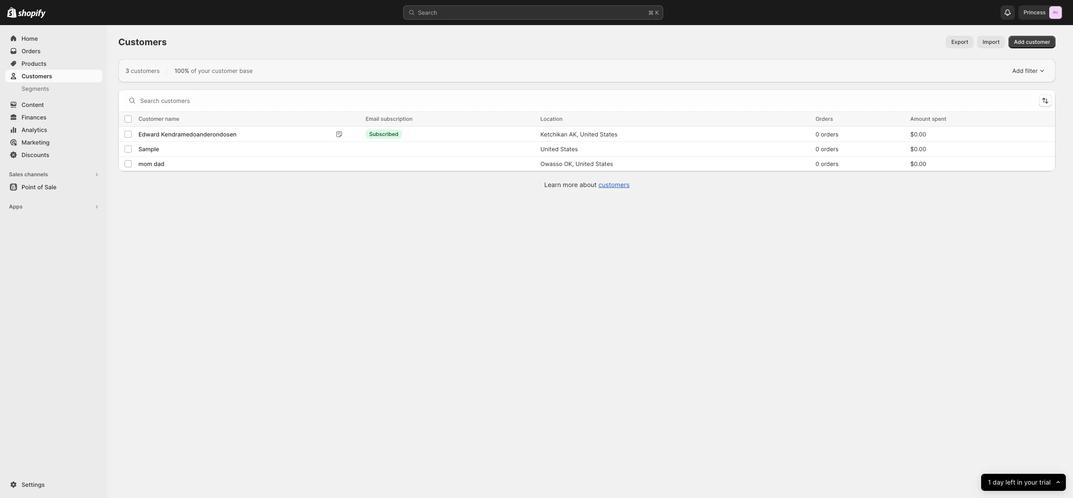 Task type: describe. For each thing, give the bounding box(es) containing it.
home link
[[5, 32, 102, 45]]

subscribed
[[369, 131, 398, 138]]

ak,
[[569, 131, 578, 138]]

name
[[165, 116, 179, 122]]

states for ketchikan ak, united states
[[600, 131, 618, 138]]

trial
[[1039, 479, 1051, 487]]

sample link
[[138, 145, 159, 154]]

import button
[[977, 36, 1005, 48]]

k
[[655, 9, 659, 16]]

⌘ k
[[648, 9, 659, 16]]

⌘
[[648, 9, 654, 16]]

Search customers text field
[[140, 94, 1036, 108]]

states for owasso ok, united states
[[595, 160, 613, 168]]

0 vertical spatial customers
[[118, 37, 167, 47]]

finances link
[[5, 111, 102, 124]]

1 vertical spatial united
[[540, 146, 559, 153]]

3
[[125, 67, 129, 74]]

united states
[[540, 146, 578, 153]]

content
[[22, 101, 44, 108]]

learn
[[544, 181, 561, 189]]

import
[[983, 39, 1000, 45]]

marketing link
[[5, 136, 102, 149]]

0 horizontal spatial customers
[[131, 67, 160, 74]]

segments
[[22, 85, 49, 92]]

add filter
[[1012, 67, 1038, 74]]

amount
[[910, 116, 931, 122]]

learn more about customers
[[544, 181, 630, 189]]

segments link
[[5, 82, 102, 95]]

0 orders for united states
[[816, 146, 839, 153]]

1 vertical spatial orders
[[816, 116, 833, 122]]

sample
[[138, 146, 159, 153]]

add for add customer
[[1014, 39, 1025, 45]]

amount spent
[[910, 116, 947, 122]]

add customer button
[[1009, 36, 1056, 48]]

$0.00 for owasso ok, united states
[[910, 160, 926, 168]]

about
[[580, 181, 597, 189]]

settings
[[22, 482, 45, 489]]

subscription
[[381, 116, 413, 122]]

orders link
[[5, 45, 102, 57]]

mom dad link
[[138, 160, 164, 168]]

apps
[[9, 203, 23, 210]]

channels
[[24, 171, 48, 178]]

ok,
[[564, 160, 574, 168]]

mom dad
[[138, 160, 164, 168]]

analytics
[[22, 126, 47, 134]]

owasso
[[540, 160, 562, 168]]

1 vertical spatial states
[[560, 146, 578, 153]]

$0.00 for united states
[[910, 146, 926, 153]]

base
[[239, 67, 253, 74]]

princess image
[[1049, 6, 1062, 19]]

mom
[[138, 160, 152, 168]]

0 orders for owasso ok, united states
[[816, 160, 839, 168]]

edward kendramedoanderondosen link
[[138, 130, 237, 139]]

of for sale
[[37, 184, 43, 191]]

1 day left in your trial
[[988, 479, 1051, 487]]

0 for ketchikan ak, united states
[[816, 131, 819, 138]]

products link
[[5, 57, 102, 70]]

point of sale link
[[5, 181, 102, 194]]

customer
[[138, 116, 164, 122]]

1 horizontal spatial customers
[[599, 181, 630, 189]]

add for add filter
[[1012, 67, 1024, 74]]

0 horizontal spatial shopify image
[[7, 7, 17, 18]]

apps button
[[5, 201, 102, 213]]

in
[[1017, 479, 1022, 487]]

home
[[22, 35, 38, 42]]

point of sale
[[22, 184, 56, 191]]

1 day left in your trial button
[[981, 475, 1066, 492]]

united for ok,
[[576, 160, 594, 168]]



Task type: locate. For each thing, give the bounding box(es) containing it.
3 0 orders from the top
[[816, 160, 839, 168]]

0 vertical spatial 0
[[816, 131, 819, 138]]

0 vertical spatial states
[[600, 131, 618, 138]]

customers right about
[[599, 181, 630, 189]]

orders for ketchikan ak, united states
[[821, 131, 839, 138]]

states right ak,
[[600, 131, 618, 138]]

2 vertical spatial united
[[576, 160, 594, 168]]

your
[[198, 67, 210, 74], [1024, 479, 1038, 487]]

0 vertical spatial add
[[1014, 39, 1025, 45]]

0 vertical spatial orders
[[821, 131, 839, 138]]

shopify image
[[7, 7, 17, 18], [18, 9, 46, 18]]

united
[[580, 131, 598, 138], [540, 146, 559, 153], [576, 160, 594, 168]]

customer left base
[[212, 67, 238, 74]]

add filter button
[[1009, 65, 1049, 77]]

marketing
[[22, 139, 50, 146]]

1 vertical spatial customers
[[22, 73, 52, 80]]

1 vertical spatial orders
[[821, 146, 839, 153]]

orders
[[821, 131, 839, 138], [821, 146, 839, 153], [821, 160, 839, 168]]

export button
[[946, 36, 974, 48]]

of left sale
[[37, 184, 43, 191]]

0 horizontal spatial your
[[198, 67, 210, 74]]

0 vertical spatial of
[[191, 67, 196, 74]]

customer up filter
[[1026, 39, 1050, 45]]

customer
[[1026, 39, 1050, 45], [212, 67, 238, 74]]

0 horizontal spatial customers
[[22, 73, 52, 80]]

orders for united states
[[821, 146, 839, 153]]

more
[[563, 181, 578, 189]]

1 vertical spatial 0
[[816, 146, 819, 153]]

100%
[[175, 67, 189, 74]]

0 for owasso ok, united states
[[816, 160, 819, 168]]

edward kendramedoanderondosen
[[138, 131, 237, 138]]

states up customers link
[[595, 160, 613, 168]]

kendramedoanderondosen
[[161, 131, 237, 138]]

customers
[[131, 67, 160, 74], [599, 181, 630, 189]]

2 $0.00 from the top
[[910, 146, 926, 153]]

add customer
[[1014, 39, 1050, 45]]

orders
[[22, 47, 41, 55], [816, 116, 833, 122]]

0
[[816, 131, 819, 138], [816, 146, 819, 153], [816, 160, 819, 168]]

customer inside button
[[1026, 39, 1050, 45]]

1 vertical spatial customers
[[599, 181, 630, 189]]

states up ok,
[[560, 146, 578, 153]]

sales channels button
[[5, 168, 102, 181]]

day
[[993, 479, 1004, 487]]

orders for owasso ok, united states
[[821, 160, 839, 168]]

sales
[[9, 171, 23, 178]]

united right ok,
[[576, 160, 594, 168]]

customers
[[118, 37, 167, 47], [22, 73, 52, 80]]

your right '100%'
[[198, 67, 210, 74]]

of inside button
[[37, 184, 43, 191]]

add
[[1014, 39, 1025, 45], [1012, 67, 1024, 74]]

analytics link
[[5, 124, 102, 136]]

1 vertical spatial add
[[1012, 67, 1024, 74]]

2 orders from the top
[[821, 146, 839, 153]]

0 vertical spatial orders
[[22, 47, 41, 55]]

add inside button
[[1012, 67, 1024, 74]]

states
[[600, 131, 618, 138], [560, 146, 578, 153], [595, 160, 613, 168]]

left
[[1005, 479, 1015, 487]]

1 horizontal spatial your
[[1024, 479, 1038, 487]]

products
[[22, 60, 47, 67]]

2 vertical spatial orders
[[821, 160, 839, 168]]

0 vertical spatial $0.00
[[910, 131, 926, 138]]

settings link
[[5, 479, 102, 492]]

0 vertical spatial customer
[[1026, 39, 1050, 45]]

0 vertical spatial 0 orders
[[816, 131, 839, 138]]

2 vertical spatial 0 orders
[[816, 160, 839, 168]]

1 orders from the top
[[821, 131, 839, 138]]

discounts
[[22, 151, 49, 159]]

1 horizontal spatial of
[[191, 67, 196, 74]]

location
[[540, 116, 563, 122]]

sale
[[45, 184, 56, 191]]

content link
[[5, 99, 102, 111]]

ketchikan
[[540, 131, 567, 138]]

point of sale button
[[0, 181, 108, 194]]

1 vertical spatial your
[[1024, 479, 1038, 487]]

1 horizontal spatial customer
[[1026, 39, 1050, 45]]

2 vertical spatial 0
[[816, 160, 819, 168]]

search
[[418, 9, 437, 16]]

finances
[[22, 114, 47, 121]]

0 for united states
[[816, 146, 819, 153]]

your inside dropdown button
[[1024, 479, 1038, 487]]

email
[[366, 116, 379, 122]]

sales channels
[[9, 171, 48, 178]]

customer name
[[138, 116, 179, 122]]

customers up segments
[[22, 73, 52, 80]]

discounts link
[[5, 149, 102, 161]]

export
[[951, 39, 968, 45]]

100% of your customer base
[[175, 67, 253, 74]]

your right in
[[1024, 479, 1038, 487]]

3 orders from the top
[[821, 160, 839, 168]]

owasso ok, united states
[[540, 160, 613, 168]]

united right ak,
[[580, 131, 598, 138]]

2 0 orders from the top
[[816, 146, 839, 153]]

1 $0.00 from the top
[[910, 131, 926, 138]]

1 vertical spatial 0 orders
[[816, 146, 839, 153]]

of for your
[[191, 67, 196, 74]]

of right '100%'
[[191, 67, 196, 74]]

add left filter
[[1012, 67, 1024, 74]]

add right import
[[1014, 39, 1025, 45]]

1 horizontal spatial customers
[[118, 37, 167, 47]]

$0.00 for ketchikan ak, united states
[[910, 131, 926, 138]]

0 vertical spatial united
[[580, 131, 598, 138]]

princess
[[1024, 9, 1046, 16]]

$0.00
[[910, 131, 926, 138], [910, 146, 926, 153], [910, 160, 926, 168]]

add inside button
[[1014, 39, 1025, 45]]

1 horizontal spatial orders
[[816, 116, 833, 122]]

point
[[22, 184, 36, 191]]

1 horizontal spatial shopify image
[[18, 9, 46, 18]]

customers link
[[5, 70, 102, 82]]

of
[[191, 67, 196, 74], [37, 184, 43, 191]]

0 orders for ketchikan ak, united states
[[816, 131, 839, 138]]

customers link
[[599, 181, 630, 189]]

0 vertical spatial customers
[[131, 67, 160, 74]]

edward
[[138, 131, 160, 138]]

dad
[[154, 160, 164, 168]]

0 horizontal spatial of
[[37, 184, 43, 191]]

spent
[[932, 116, 947, 122]]

filter
[[1025, 67, 1038, 74]]

ketchikan ak, united states
[[540, 131, 618, 138]]

3 0 from the top
[[816, 160, 819, 168]]

2 0 from the top
[[816, 146, 819, 153]]

1 vertical spatial of
[[37, 184, 43, 191]]

0 horizontal spatial orders
[[22, 47, 41, 55]]

1 vertical spatial $0.00
[[910, 146, 926, 153]]

1 vertical spatial customer
[[212, 67, 238, 74]]

united for ak,
[[580, 131, 598, 138]]

customers up 3 customers
[[118, 37, 167, 47]]

email subscription
[[366, 116, 413, 122]]

2 vertical spatial $0.00
[[910, 160, 926, 168]]

0 horizontal spatial customer
[[212, 67, 238, 74]]

united up owasso
[[540, 146, 559, 153]]

3 $0.00 from the top
[[910, 160, 926, 168]]

3 customers
[[125, 67, 160, 74]]

0 orders
[[816, 131, 839, 138], [816, 146, 839, 153], [816, 160, 839, 168]]

customers right 3 on the left top of the page
[[131, 67, 160, 74]]

1 0 from the top
[[816, 131, 819, 138]]

0 vertical spatial your
[[198, 67, 210, 74]]

1
[[988, 479, 991, 487]]

1 0 orders from the top
[[816, 131, 839, 138]]

2 vertical spatial states
[[595, 160, 613, 168]]



Task type: vqa. For each thing, say whether or not it's contained in the screenshot.
my store Image
no



